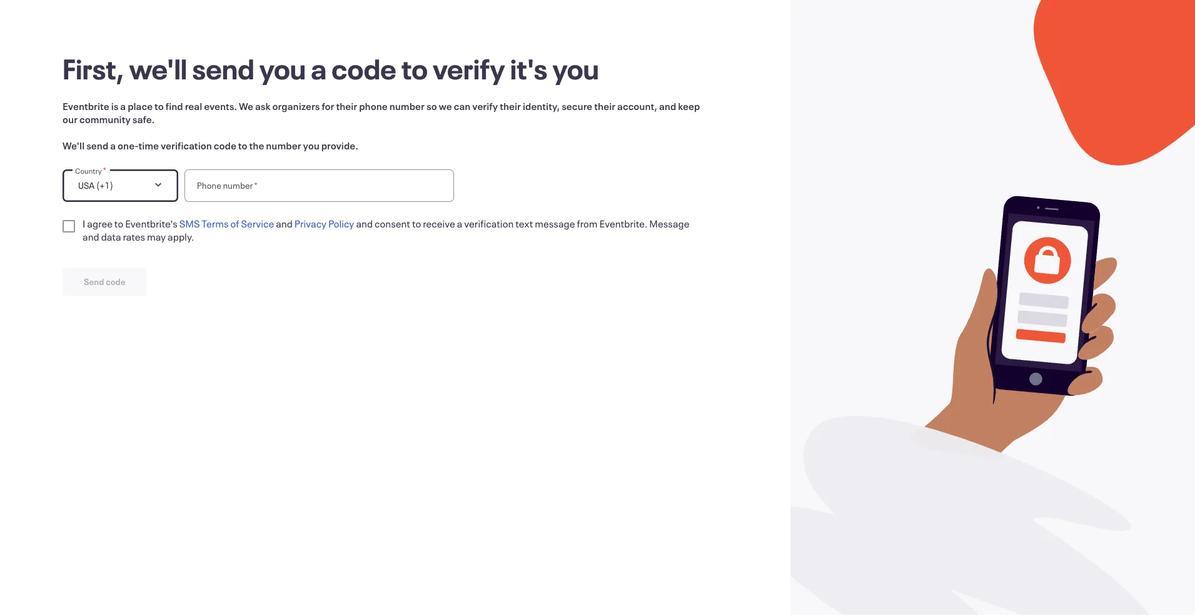 Task type: locate. For each thing, give the bounding box(es) containing it.
verification inside and consent to receive a verification text message from eventbrite. message and data rates may apply.
[[464, 217, 514, 230]]

0 horizontal spatial code
[[106, 276, 126, 288]]

to right agree
[[114, 217, 123, 230]]

code left the on the top left of the page
[[214, 139, 236, 152]]

1 horizontal spatial verification
[[464, 217, 514, 230]]

1 horizontal spatial their
[[500, 99, 521, 113]]

organizers
[[273, 99, 320, 113]]

country
[[75, 166, 102, 176]]

to left 'find'
[[155, 99, 164, 113]]

1 vertical spatial verify
[[473, 99, 498, 113]]

phone
[[359, 99, 388, 113]]

a right receive
[[457, 217, 463, 230]]

from
[[577, 217, 598, 230]]

1 horizontal spatial number
[[266, 139, 301, 152]]

sms
[[179, 217, 200, 230]]

agree
[[87, 217, 113, 230]]

we
[[439, 99, 452, 113]]

1 their from the left
[[336, 99, 357, 113]]

and left keep
[[659, 99, 677, 113]]

it's
[[510, 50, 548, 87]]

0 vertical spatial send
[[192, 50, 254, 87]]

real
[[185, 99, 202, 113]]

1 vertical spatial *
[[254, 180, 258, 191]]

we
[[239, 99, 253, 113]]

i
[[83, 217, 85, 230]]

2 their from the left
[[500, 99, 521, 113]]

verification for a
[[464, 217, 514, 230]]

* up the service
[[254, 180, 258, 191]]

phone
[[197, 180, 221, 191]]

send right we'll
[[86, 139, 108, 152]]

number right the on the top left of the page
[[266, 139, 301, 152]]

1 vertical spatial send
[[86, 139, 108, 152]]

verify inside eventbrite is a place to find real events. we ask organizers for their phone number so we can verify their identity, secure their account, and keep our community safe.
[[473, 99, 498, 113]]

send
[[192, 50, 254, 87], [86, 139, 108, 152]]

0 horizontal spatial their
[[336, 99, 357, 113]]

we'll
[[63, 139, 85, 152]]

2 horizontal spatial number
[[390, 99, 425, 113]]

0 vertical spatial *
[[103, 165, 106, 176]]

* right country
[[103, 165, 106, 176]]

verify up "can"
[[433, 50, 505, 87]]

None field
[[259, 170, 442, 202]]

their right secure
[[595, 99, 616, 113]]

send up "events."
[[192, 50, 254, 87]]

number
[[390, 99, 425, 113], [266, 139, 301, 152], [223, 180, 253, 191]]

0 vertical spatial code
[[332, 50, 397, 87]]

0 horizontal spatial *
[[103, 165, 106, 176]]

a right is
[[120, 99, 126, 113]]

to up so
[[402, 50, 428, 87]]

1 horizontal spatial code
[[214, 139, 236, 152]]

terms
[[202, 217, 229, 230]]

privacy
[[295, 217, 327, 230]]

0 vertical spatial verification
[[161, 139, 212, 152]]

identity,
[[523, 99, 560, 113]]

their
[[336, 99, 357, 113], [500, 99, 521, 113], [595, 99, 616, 113]]

their left identity,
[[500, 99, 521, 113]]

provide.
[[321, 139, 358, 152]]

one-
[[118, 139, 139, 152]]

verification left text
[[464, 217, 514, 230]]

to left receive
[[412, 217, 421, 230]]

a left one-
[[110, 139, 116, 152]]

and left data
[[83, 230, 99, 243]]

and inside eventbrite is a place to find real events. we ask organizers for their phone number so we can verify their identity, secure their account, and keep our community safe.
[[659, 99, 677, 113]]

keep
[[678, 99, 700, 113]]

and consent to receive a verification text message from eventbrite. message and data rates may apply.
[[83, 217, 690, 243]]

code
[[332, 50, 397, 87], [214, 139, 236, 152], [106, 276, 126, 288]]

their right for
[[336, 99, 357, 113]]

*
[[103, 165, 106, 176], [254, 180, 258, 191]]

0 vertical spatial number
[[390, 99, 425, 113]]

1 vertical spatial verification
[[464, 217, 514, 230]]

to
[[402, 50, 428, 87], [155, 99, 164, 113], [238, 139, 247, 152], [114, 217, 123, 230], [412, 217, 421, 230]]

0 vertical spatial verify
[[433, 50, 505, 87]]

verify right "can"
[[473, 99, 498, 113]]

verify
[[433, 50, 505, 87], [473, 99, 498, 113]]

first,
[[63, 50, 124, 87]]

3 their from the left
[[595, 99, 616, 113]]

code right send in the top of the page
[[106, 276, 126, 288]]

eventbrite
[[63, 99, 109, 113]]

2 vertical spatial number
[[223, 180, 253, 191]]

a
[[311, 50, 327, 87], [120, 99, 126, 113], [110, 139, 116, 152], [457, 217, 463, 230]]

verification
[[161, 139, 212, 152], [464, 217, 514, 230]]

community
[[79, 113, 131, 126]]

service
[[241, 217, 274, 230]]

for
[[322, 99, 334, 113]]

account,
[[618, 99, 658, 113]]

eventbrite's
[[125, 217, 178, 230]]

send code
[[84, 276, 126, 288]]

text
[[516, 217, 533, 230]]

verification right 'time'
[[161, 139, 212, 152]]

2 horizontal spatial code
[[332, 50, 397, 87]]

number right phone
[[223, 180, 253, 191]]

we'll
[[129, 50, 187, 87]]

number left so
[[390, 99, 425, 113]]

you
[[260, 50, 306, 87], [553, 50, 599, 87], [303, 139, 320, 152]]

0 horizontal spatial verification
[[161, 139, 212, 152]]

to inside and consent to receive a verification text message from eventbrite. message and data rates may apply.
[[412, 217, 421, 230]]

first, we'll send you a code to verify it's you
[[63, 50, 599, 87]]

is
[[111, 99, 119, 113]]

events.
[[204, 99, 237, 113]]

code up phone
[[332, 50, 397, 87]]

1 horizontal spatial send
[[192, 50, 254, 87]]

eventbrite is a place to find real events. we ask organizers for their phone number so we can verify their identity, secure their account, and keep our community safe.
[[63, 99, 700, 126]]

2 vertical spatial code
[[106, 276, 126, 288]]

and
[[659, 99, 677, 113], [276, 217, 293, 230], [356, 217, 373, 230], [83, 230, 99, 243]]

receive
[[423, 217, 455, 230]]

2 horizontal spatial their
[[595, 99, 616, 113]]



Task type: vqa. For each thing, say whether or not it's contained in the screenshot.
time
yes



Task type: describe. For each thing, give the bounding box(es) containing it.
message
[[650, 217, 690, 230]]

privacy policy link
[[295, 217, 354, 230]]

consent
[[375, 217, 410, 230]]

and left "privacy"
[[276, 217, 293, 230]]

1 vertical spatial code
[[214, 139, 236, 152]]

country *
[[75, 165, 106, 176]]

to inside eventbrite is a place to find real events. we ask organizers for their phone number so we can verify their identity, secure their account, and keep our community safe.
[[155, 99, 164, 113]]

apply.
[[168, 230, 194, 243]]

we'll send a one-time verification code to the number you provide.
[[63, 139, 358, 152]]

rates
[[123, 230, 145, 243]]

a inside and consent to receive a verification text message from eventbrite. message and data rates may apply.
[[457, 217, 463, 230]]

phone number *
[[197, 180, 258, 191]]

sms terms of service link
[[179, 217, 274, 230]]

1 vertical spatial number
[[266, 139, 301, 152]]

safe.
[[133, 113, 155, 126]]

find
[[166, 99, 183, 113]]

you up organizers
[[260, 50, 306, 87]]

1 horizontal spatial *
[[254, 180, 258, 191]]

so
[[427, 99, 437, 113]]

ask
[[255, 99, 271, 113]]

can
[[454, 99, 471, 113]]

the
[[249, 139, 264, 152]]

message
[[535, 217, 575, 230]]

you up secure
[[553, 50, 599, 87]]

data
[[101, 230, 121, 243]]

time
[[139, 139, 159, 152]]

to left the on the top left of the page
[[238, 139, 247, 152]]

verification for time
[[161, 139, 212, 152]]

send
[[84, 276, 104, 288]]

eventbrite.
[[600, 217, 648, 230]]

i agree to eventbrite's sms terms of service and privacy policy
[[83, 217, 354, 230]]

send code button
[[63, 268, 147, 296]]

place
[[128, 99, 153, 113]]

policy
[[328, 217, 354, 230]]

0 horizontal spatial number
[[223, 180, 253, 191]]

of
[[230, 217, 239, 230]]

secure
[[562, 99, 593, 113]]

and right policy
[[356, 217, 373, 230]]

may
[[147, 230, 166, 243]]

a up for
[[311, 50, 327, 87]]

0 horizontal spatial send
[[86, 139, 108, 152]]

our
[[63, 113, 78, 126]]

code inside send code button
[[106, 276, 126, 288]]

number inside eventbrite is a place to find real events. we ask organizers for their phone number so we can verify their identity, secure their account, and keep our community safe.
[[390, 99, 425, 113]]

a inside eventbrite is a place to find real events. we ask organizers for their phone number so we can verify their identity, secure their account, and keep our community safe.
[[120, 99, 126, 113]]

you left provide.
[[303, 139, 320, 152]]



